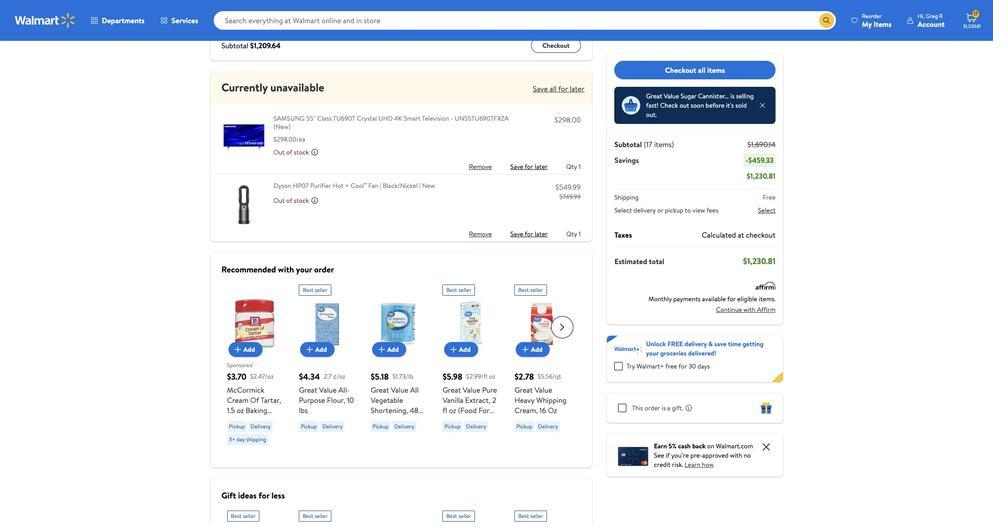 Task type: describe. For each thing, give the bounding box(es) containing it.
learn
[[685, 461, 700, 470]]

unlock free delivery & save time getting your groceries delivered!
[[646, 340, 763, 358]]

This order is a gift. checkbox
[[618, 404, 626, 413]]

delivery for $2.78
[[538, 423, 558, 431]]

$3.70 group
[[227, 281, 282, 450]]

3+ day shipping
[[229, 436, 266, 444]]

pre-
[[690, 451, 702, 461]]

fees
[[706, 206, 718, 215]]

stock for first out of stock info. check back soon! our stock changes quickly – this item may be restocked while you're shopping. tooltip from the bottom of the page
[[294, 196, 309, 205]]

$749.99
[[559, 193, 581, 202]]

2 | from the left
[[419, 181, 421, 191]]

eligible
[[737, 295, 757, 304]]

seller inside the $2.78 group
[[530, 286, 543, 294]]

payments
[[673, 295, 700, 304]]

this
[[632, 404, 643, 413]]

try
[[626, 362, 635, 371]]

less than x qty image
[[622, 96, 640, 115]]

shortening,
[[371, 406, 408, 416]]

check
[[660, 101, 678, 110]]

add for add to cart icon inside $5.98 group
[[459, 345, 471, 355]]

no
[[744, 451, 751, 461]]

baking
[[246, 406, 267, 416]]

mccormick
[[227, 385, 264, 396]]

&
[[708, 340, 713, 349]]

all-
[[338, 385, 350, 396]]

delivery inside $5.98 group
[[466, 423, 486, 431]]

save for dyson hp07 purifier hot + cool™ fan  | black/nickel | new
[[510, 230, 523, 239]]

checkout for checkout all items
[[665, 65, 696, 75]]

qty for samsung 55" class tu690t crystal uhd 4k smart television - un55tu690tfxza (new)
[[566, 162, 577, 172]]

later inside save all for later 'link'
[[570, 84, 585, 94]]

unlock
[[646, 340, 666, 349]]

hp07
[[293, 181, 309, 191]]

best for 4th best seller group from right
[[231, 513, 242, 521]]

$4.34
[[299, 372, 320, 383]]

reorder
[[862, 12, 882, 20]]

getting
[[742, 340, 763, 349]]

powder
[[227, 416, 251, 426]]

select for select button
[[758, 206, 776, 215]]

walmart image
[[15, 13, 75, 28]]

samsung 55" class tu690t crystal uhd 4k smart television - un55tu690tfxza (new) $298.00/ea
[[274, 114, 509, 144]]

save all for later
[[533, 84, 585, 94]]

55"
[[306, 114, 316, 123]]

add to cart image inside the $2.78 group
[[520, 345, 531, 356]]

1 out of stock info. check back soon! our stock changes quickly – this item may be restocked while you're shopping. tooltip from the top
[[311, 149, 319, 156]]

select for select delivery or pickup to view fees
[[614, 206, 632, 215]]

flour,
[[327, 396, 345, 406]]

save inside 'link'
[[533, 84, 548, 94]]

oz right fl
[[449, 406, 456, 416]]

out.
[[646, 110, 657, 119]]

-$459.33
[[745, 155, 774, 165]]

$2.78 $5.56/qt great value heavy whipping cream, 16 oz
[[515, 372, 567, 416]]

credit
[[654, 461, 670, 470]]

Walmart Site-Wide search field
[[214, 11, 836, 30]]

crystal
[[357, 114, 377, 123]]

value inside $5.18 $1.73/lb great value all vegetable shortening, 48 oz can
[[391, 385, 409, 396]]

$2.78 group
[[515, 281, 570, 437]]

1 out of stock from the top
[[274, 148, 309, 157]]

risk.
[[672, 461, 683, 470]]

2 of from the top
[[286, 196, 292, 205]]

close nudge image
[[759, 102, 766, 109]]

$2.99/fl
[[466, 372, 488, 382]]

value inside the $2.78 $5.56/qt great value heavy whipping cream, 16 oz
[[535, 385, 552, 396]]

currently
[[221, 80, 268, 95]]

1 of from the top
[[286, 148, 292, 157]]

for inside monthly payments available for eligible items. continue with affirm
[[727, 295, 736, 304]]

$549.99 $749.99
[[556, 182, 581, 202]]

if
[[666, 451, 670, 461]]

sponsored
[[227, 362, 253, 369]]

hi,
[[918, 12, 925, 20]]

how
[[702, 461, 714, 470]]

recommended
[[221, 264, 276, 276]]

day
[[237, 436, 245, 444]]

oz inside $5.18 $1.73/lb great value all vegetable shortening, 48 oz can
[[371, 416, 378, 426]]

1 for dyson hp07 purifier hot + cool™ fan  | black/nickel | new
[[579, 230, 581, 239]]

days
[[697, 362, 710, 371]]

remove button for dyson hp07 purifier hot + cool™ fan  | black/nickel | new
[[469, 227, 492, 242]]

ideas
[[238, 491, 257, 502]]

$5.98
[[443, 372, 463, 383]]

can
[[380, 416, 393, 426]]

purifier
[[310, 181, 331, 191]]

best seller for 4th best seller group from right
[[231, 513, 256, 521]]

value inside "$5.98 $2.99/fl oz great value pure vanilla extract, 2 fl oz (food form: liquid)"
[[463, 385, 480, 396]]

add button for the $2.78 group
[[516, 343, 550, 358]]

qty 1 for dyson hp07 purifier hot + cool™ fan  | black/nickel | new
[[566, 230, 581, 239]]

2 best seller group from the left
[[299, 508, 354, 525]]

hi, greg r account
[[918, 12, 945, 29]]

$5.18
[[371, 372, 389, 383]]

free
[[763, 193, 776, 202]]

best for the $2.78 group
[[518, 286, 529, 294]]

affirm
[[757, 305, 776, 314]]

next slide for horizontalscrollerrecommendations list image
[[551, 317, 573, 339]]

out for second out of stock info. check back soon! our stock changes quickly – this item may be restocked while you're shopping. tooltip from the bottom
[[274, 148, 285, 157]]

checkout for checkout
[[542, 41, 570, 50]]

reorder my items
[[862, 12, 892, 29]]

cream
[[227, 396, 249, 406]]

best seller for 4th best seller group from left
[[518, 513, 543, 521]]

best for 3rd best seller group
[[446, 513, 457, 521]]

earn
[[654, 442, 667, 451]]

2 out of stock from the top
[[274, 196, 309, 205]]

dismiss capital one banner image
[[761, 442, 772, 453]]

2 out of stock info. check back soon! our stock changes quickly – this item may be restocked while you're shopping. tooltip from the top
[[311, 197, 319, 204]]

back
[[692, 442, 706, 451]]

free
[[665, 362, 677, 371]]

morton salt coarse kosher salt – for cooking, grilling, brining, & salt rimming, 16 oz with addon services image
[[281, 0, 303, 12]]

save for samsung 55" class tu690t crystal uhd 4k smart television - un55tu690tfxza (new)
[[510, 162, 523, 172]]

furby purple plush interactive toys for 6 year old girls & boys & up with addon services image
[[370, 0, 393, 12]]

add button for $4.34 group
[[300, 343, 334, 358]]

pickup
[[665, 206, 683, 215]]

best for 4th best seller group from left
[[518, 513, 529, 521]]

you're
[[671, 451, 689, 461]]

add to cart image inside $5.98 group
[[448, 345, 459, 356]]

for inside banner
[[679, 362, 687, 371]]

with inside see if you're pre-approved with no credit risk.
[[730, 451, 742, 461]]

0 horizontal spatial is
[[662, 404, 666, 413]]

$4.34 2.7 ¢/oz great value all- purpose flour, 10 lbs
[[299, 372, 354, 416]]

checkout
[[746, 230, 776, 240]]

sold
[[735, 101, 747, 110]]

best for $5.98 group
[[446, 286, 457, 294]]

add to cart image inside $5.18 group
[[376, 345, 387, 356]]

later for samsung 55" class tu690t crystal uhd 4k smart television - un55tu690tfxza (new)
[[535, 162, 548, 172]]

recommended with your order
[[221, 264, 334, 276]]

1 best seller group from the left
[[227, 508, 282, 525]]

add to cart image inside $3.70 group
[[232, 345, 243, 356]]

delivery for $3.70
[[251, 423, 271, 431]]

smart
[[404, 114, 421, 123]]

soon
[[691, 101, 704, 110]]

save for later button for samsung 55" class tu690t crystal uhd 4k smart television - un55tu690tfxza (new)
[[510, 160, 548, 174]]

see
[[654, 451, 664, 461]]

is inside great value sugar cannister... is selling fast! check out soon before it's sold out.
[[730, 92, 734, 101]]

17
[[974, 10, 979, 18]]

items
[[874, 19, 892, 29]]

save all for later link
[[533, 81, 585, 96]]

time
[[728, 340, 741, 349]]

(new)
[[274, 122, 291, 131]]

pickup for $3.70
[[229, 423, 245, 431]]

shipping
[[614, 193, 638, 202]]

items.
[[759, 295, 776, 304]]

2 vertical spatial $1,230.81
[[743, 256, 776, 267]]

available
[[702, 295, 726, 304]]

add button inside $3.70 group
[[229, 343, 263, 358]]



Task type: locate. For each thing, give the bounding box(es) containing it.
3 add button from the left
[[372, 343, 406, 358]]

| right fan
[[380, 181, 381, 191]]

0 vertical spatial remove
[[469, 162, 492, 172]]

calculated at checkout
[[702, 230, 776, 240]]

dyson
[[274, 181, 291, 191]]

remove for dyson hp07 purifier hot + cool™ fan  | black/nickel | new
[[469, 230, 492, 239]]

1 vertical spatial later
[[535, 162, 548, 172]]

add inside $3.70 group
[[243, 345, 255, 355]]

for inside 'link'
[[558, 84, 568, 94]]

great value all-purpose flour, 5lb bag with addon services image
[[311, 0, 333, 12]]

select delivery or pickup to view fees
[[614, 206, 718, 215]]

out of stock info. check back soon! our stock changes quickly – this item may be restocked while you're shopping. tooltip
[[311, 149, 319, 156], [311, 197, 319, 204]]

great inside $5.18 $1.73/lb great value all vegetable shortening, 48 oz can
[[371, 385, 389, 396]]

great up out.
[[646, 92, 662, 101]]

subtotal left $1,209.64
[[221, 40, 248, 51]]

1 vertical spatial order
[[645, 404, 660, 413]]

1 stock from the top
[[294, 148, 309, 157]]

all
[[698, 65, 705, 75], [550, 84, 557, 94]]

add to cart image up $5.98
[[448, 345, 459, 356]]

total
[[649, 256, 664, 267]]

add for add to cart icon inside the $5.18 group
[[387, 345, 399, 355]]

fl
[[443, 406, 447, 416]]

try walmart+ free for 30 days
[[626, 362, 710, 371]]

1 qty 1 from the top
[[566, 162, 581, 172]]

$1,230.81 down "17"
[[964, 23, 981, 29]]

learn how
[[685, 461, 714, 470]]

1 horizontal spatial your
[[646, 349, 659, 358]]

1 horizontal spatial checkout
[[665, 65, 696, 75]]

best inside the $2.78 group
[[518, 286, 529, 294]]

0 vertical spatial of
[[286, 148, 292, 157]]

best inside $5.98 group
[[446, 286, 457, 294]]

cool™
[[351, 181, 367, 191]]

stock down "$298.00/ea"
[[294, 148, 309, 157]]

1 add from the left
[[243, 345, 255, 355]]

seller inside $5.98 group
[[459, 286, 471, 294]]

value
[[664, 92, 679, 101], [319, 385, 337, 396], [391, 385, 409, 396], [463, 385, 480, 396], [535, 385, 552, 396]]

affirm image
[[756, 282, 776, 290]]

1 | from the left
[[380, 181, 381, 191]]

or
[[657, 206, 663, 215]]

pickup down 'shortening,'
[[373, 423, 389, 431]]

0 horizontal spatial |
[[380, 181, 381, 191]]

48
[[410, 406, 419, 416]]

1 vertical spatial delivery
[[684, 340, 707, 349]]

save for later
[[510, 162, 548, 172], [510, 230, 548, 239]]

estimated total
[[614, 256, 664, 267]]

of down "$298.00/ea"
[[286, 148, 292, 157]]

0 horizontal spatial all
[[550, 84, 557, 94]]

save for later button for dyson hp07 purifier hot + cool™ fan  | black/nickel | new
[[510, 227, 548, 242]]

out of stock down "$298.00/ea"
[[274, 148, 309, 157]]

samsung
[[274, 114, 305, 123]]

0 vertical spatial save for later button
[[510, 160, 548, 174]]

$5.56/qt
[[538, 372, 561, 382]]

gifting image
[[761, 403, 772, 414]]

best inside $4.34 group
[[303, 286, 313, 294]]

1 save for later from the top
[[510, 162, 548, 172]]

best seller group
[[227, 508, 282, 525], [299, 508, 354, 525], [443, 508, 498, 525], [515, 508, 570, 525]]

| left new
[[419, 181, 421, 191]]

all inside button
[[698, 65, 705, 75]]

taxes
[[614, 230, 632, 240]]

with right recommended
[[278, 264, 294, 276]]

1 for samsung 55" class tu690t crystal uhd 4k smart television - un55tu690tfxza (new)
[[579, 162, 581, 172]]

1 qty from the top
[[566, 162, 577, 172]]

delivery left &
[[684, 340, 707, 349]]

0 horizontal spatial delivery
[[634, 206, 656, 215]]

2.7
[[324, 372, 332, 382]]

oz
[[489, 372, 496, 382], [237, 406, 244, 416], [449, 406, 456, 416], [371, 416, 378, 426]]

oz
[[548, 406, 557, 416]]

$298.00
[[555, 115, 581, 125]]

1 save for later button from the top
[[510, 160, 548, 174]]

selling
[[736, 92, 754, 101]]

great down $5.98
[[443, 385, 461, 396]]

great value pure vanilla extract, 1 fl oz (ambient) with addon services image
[[340, 0, 363, 12]]

uhd
[[378, 114, 393, 123]]

delivery for $5.18
[[394, 423, 415, 431]]

add up 2.7
[[315, 345, 327, 355]]

remove button for samsung 55" class tu690t crystal uhd 4k smart television - un55tu690tfxza (new)
[[469, 160, 492, 174]]

$4.34 group
[[299, 281, 354, 437]]

0 vertical spatial is
[[730, 92, 734, 101]]

0 horizontal spatial select
[[614, 206, 632, 215]]

1 delivery from the left
[[251, 423, 271, 431]]

great down '$2.78'
[[515, 385, 533, 396]]

continue
[[716, 305, 742, 314]]

0 vertical spatial remove button
[[469, 160, 492, 174]]

great value sugar cannister... is selling fast! check out soon before it's sold out.
[[646, 92, 754, 119]]

- down the $1,690.14
[[745, 155, 748, 165]]

0 vertical spatial qty 1
[[566, 162, 581, 172]]

- inside samsung 55" class tu690t crystal uhd 4k smart television - un55tu690tfxza (new) $298.00/ea
[[451, 114, 453, 123]]

best seller for third best seller group from the right
[[303, 513, 328, 521]]

is
[[730, 92, 734, 101], [662, 404, 666, 413]]

1 vertical spatial save for later
[[510, 230, 548, 239]]

5 delivery from the left
[[538, 423, 558, 431]]

estimated
[[614, 256, 647, 267]]

ge profile™ opal™ nugget ice maker with side tank, countertop icemaker, stainless steel with addon services image
[[251, 0, 274, 12]]

pickup inside $4.34 group
[[301, 423, 317, 431]]

1 vertical spatial qty
[[566, 230, 577, 239]]

qty 1 up $549.99
[[566, 162, 581, 172]]

later for dyson hp07 purifier hot + cool™ fan  | black/nickel | new
[[535, 230, 548, 239]]

$459.33
[[748, 155, 774, 165]]

value down $2.99/fl
[[463, 385, 480, 396]]

add up $2.99/fl
[[459, 345, 471, 355]]

search icon image
[[823, 17, 831, 24]]

of
[[250, 396, 259, 406]]

1 vertical spatial subtotal
[[614, 139, 642, 150]]

remove for samsung 55" class tu690t crystal uhd 4k smart television - un55tu690tfxza (new)
[[469, 162, 492, 172]]

my
[[862, 19, 872, 29]]

add up $5.56/qt at the right bottom of the page
[[531, 345, 543, 355]]

delivery up shipping
[[251, 423, 271, 431]]

pickup down cream,
[[516, 423, 533, 431]]

less
[[272, 491, 285, 502]]

best seller inside $4.34 group
[[303, 286, 328, 294]]

1 horizontal spatial |
[[419, 181, 421, 191]]

2 save for later from the top
[[510, 230, 548, 239]]

qty 1
[[566, 162, 581, 172], [566, 230, 581, 239]]

2 remove button from the top
[[469, 227, 492, 242]]

checkout all items
[[665, 65, 725, 75]]

delivery inside the $2.78 group
[[538, 423, 558, 431]]

value down $5.56/qt at the right bottom of the page
[[535, 385, 552, 396]]

1 vertical spatial checkout
[[665, 65, 696, 75]]

add inside $5.18 group
[[387, 345, 399, 355]]

pure
[[482, 385, 497, 396]]

all left items
[[698, 65, 705, 75]]

0 vertical spatial later
[[570, 84, 585, 94]]

delivery
[[251, 423, 271, 431], [322, 423, 343, 431], [394, 423, 415, 431], [466, 423, 486, 431], [538, 423, 558, 431]]

- right television
[[451, 114, 453, 123]]

4 pickup from the left
[[445, 423, 461, 431]]

pickup
[[229, 423, 245, 431], [301, 423, 317, 431], [373, 423, 389, 431], [445, 423, 461, 431], [516, 423, 533, 431]]

1 vertical spatial save
[[510, 162, 523, 172]]

all for for
[[550, 84, 557, 94]]

with left no
[[730, 451, 742, 461]]

0 vertical spatial all
[[698, 65, 705, 75]]

add button inside the $2.78 group
[[516, 343, 550, 358]]

add inside the $2.78 group
[[531, 345, 543, 355]]

add inside $5.98 group
[[459, 345, 471, 355]]

delivery inside unlock free delivery & save time getting your groceries delivered!
[[684, 340, 707, 349]]

great inside $4.34 2.7 ¢/oz great value all- purpose flour, 10 lbs
[[299, 385, 317, 396]]

add to cart image up $5.18 at bottom
[[376, 345, 387, 356]]

your inside unlock free delivery & save time getting your groceries delivered!
[[646, 349, 659, 358]]

1 vertical spatial save for later button
[[510, 227, 548, 242]]

|
[[380, 181, 381, 191], [419, 181, 421, 191]]

1 vertical spatial remove
[[469, 230, 492, 239]]

on
[[707, 442, 714, 451]]

1 remove button from the top
[[469, 160, 492, 174]]

cash
[[678, 442, 691, 451]]

2 stock from the top
[[294, 196, 309, 205]]

1 horizontal spatial all
[[698, 65, 705, 75]]

pickup inside the $2.78 group
[[516, 423, 533, 431]]

best seller for the $2.78 group
[[518, 286, 543, 294]]

best seller inside $5.98 group
[[446, 286, 471, 294]]

$2.78
[[515, 372, 534, 383]]

checkout inside button
[[542, 41, 570, 50]]

$5.18 group
[[371, 281, 426, 437]]

1 vertical spatial out
[[274, 196, 285, 205]]

2 horizontal spatial with
[[743, 305, 755, 314]]

1 down $749.99
[[579, 230, 581, 239]]

2 vertical spatial save
[[510, 230, 523, 239]]

1 vertical spatial is
[[662, 404, 666, 413]]

1 vertical spatial out of stock info. check back soon! our stock changes quickly – this item may be restocked while you're shopping. tooltip
[[311, 197, 319, 204]]

great inside great value sugar cannister... is selling fast! check out soon before it's sold out.
[[646, 92, 662, 101]]

to
[[685, 206, 691, 215]]

purpose
[[299, 396, 325, 406]]

3 add to cart image from the left
[[448, 345, 459, 356]]

add button up the $4.34
[[300, 343, 334, 358]]

0 vertical spatial your
[[296, 264, 312, 276]]

all up $298.00
[[550, 84, 557, 94]]

1 out from the top
[[274, 148, 285, 157]]

departments button
[[83, 9, 152, 32]]

0 vertical spatial save
[[533, 84, 548, 94]]

currently unavailable
[[221, 80, 324, 95]]

add button up '$2.78'
[[516, 343, 550, 358]]

0 vertical spatial qty
[[566, 162, 577, 172]]

$549.99
[[556, 182, 581, 193]]

1 vertical spatial stock
[[294, 196, 309, 205]]

select
[[614, 206, 632, 215], [758, 206, 776, 215]]

0 vertical spatial out of stock
[[274, 148, 309, 157]]

1 vertical spatial -
[[745, 155, 748, 165]]

best seller for 3rd best seller group
[[446, 513, 471, 521]]

2 delivery from the left
[[322, 423, 343, 431]]

1 vertical spatial all
[[550, 84, 557, 94]]

qty for dyson hp07 purifier hot + cool™ fan  | black/nickel | new
[[566, 230, 577, 239]]

$1,230.81 down '$459.33'
[[747, 171, 776, 181]]

2 save for later button from the top
[[510, 227, 548, 242]]

delivery inside $4.34 group
[[322, 423, 343, 431]]

2 vertical spatial with
[[730, 451, 742, 461]]

vibrant life holiday cat candy cane with addon services image
[[221, 0, 244, 12]]

free
[[667, 340, 683, 349]]

great
[[646, 92, 662, 101], [299, 385, 317, 396], [371, 385, 389, 396], [443, 385, 461, 396], [515, 385, 533, 396]]

1 vertical spatial remove button
[[469, 227, 492, 242]]

checkout
[[542, 41, 570, 50], [665, 65, 696, 75]]

vanilla
[[443, 396, 463, 406]]

add to cart image
[[232, 345, 243, 356], [376, 345, 387, 356], [448, 345, 459, 356], [520, 345, 531, 356]]

0 vertical spatial save for later
[[510, 162, 548, 172]]

oz inside sponsored $3.70 $2.47/oz mccormick cream of tartar, 1.5 oz baking powder
[[237, 406, 244, 416]]

order
[[314, 264, 334, 276], [645, 404, 660, 413]]

value down 2.7
[[319, 385, 337, 396]]

pickup for $5.18
[[373, 423, 389, 431]]

pickup inside $3.70 group
[[229, 423, 245, 431]]

1 horizontal spatial -
[[745, 155, 748, 165]]

0 vertical spatial out
[[274, 148, 285, 157]]

pickup down lbs
[[301, 423, 317, 431]]

0 vertical spatial checkout
[[542, 41, 570, 50]]

3 add from the left
[[387, 345, 399, 355]]

30
[[688, 362, 696, 371]]

best seller inside the $2.78 group
[[518, 286, 543, 294]]

qty down $749.99
[[566, 230, 577, 239]]

add button inside $4.34 group
[[300, 343, 334, 358]]

delivery down flour,
[[322, 423, 343, 431]]

1 vertical spatial with
[[743, 305, 755, 314]]

2 vertical spatial later
[[535, 230, 548, 239]]

value inside $4.34 2.7 ¢/oz great value all- purpose flour, 10 lbs
[[319, 385, 337, 396]]

2 select from the left
[[758, 206, 776, 215]]

1 horizontal spatial select
[[758, 206, 776, 215]]

1 vertical spatial 1
[[579, 230, 581, 239]]

add button inside $5.98 group
[[444, 343, 478, 358]]

1 horizontal spatial is
[[730, 92, 734, 101]]

subtotal for subtotal (17 items)
[[614, 139, 642, 150]]

1 horizontal spatial delivery
[[684, 340, 707, 349]]

2 add to cart image from the left
[[376, 345, 387, 356]]

checkout up sugar
[[665, 65, 696, 75]]

checkout all items button
[[614, 61, 776, 79]]

out of stock info. check back soon! our stock changes quickly – this item may be restocked while you're shopping. tooltip down 55"
[[311, 149, 319, 156]]

continue with affirm link
[[716, 303, 776, 317]]

2 1 from the top
[[579, 230, 581, 239]]

select down free
[[758, 206, 776, 215]]

Try Walmart+ free for 30 days checkbox
[[614, 363, 623, 371]]

pickup inside $5.18 group
[[373, 423, 389, 431]]

great inside the $2.78 $5.56/qt great value heavy whipping cream, 16 oz
[[515, 385, 533, 396]]

add button up $5.98
[[444, 343, 478, 358]]

0 horizontal spatial -
[[451, 114, 453, 123]]

learn how link
[[685, 461, 714, 470]]

2 add button from the left
[[300, 343, 334, 358]]

$5.98 group
[[443, 281, 498, 437]]

add button for $5.98 group
[[444, 343, 478, 358]]

oz left can
[[371, 416, 378, 426]]

monthly payments available for eligible items. continue with affirm
[[648, 295, 776, 314]]

$1,230.81 up affirm image
[[743, 256, 776, 267]]

of down dyson
[[286, 196, 292, 205]]

services button
[[152, 9, 206, 32]]

value down $1.73/lb
[[391, 385, 409, 396]]

stock down hp07
[[294, 196, 309, 205]]

-
[[451, 114, 453, 123], [745, 155, 748, 165]]

1 horizontal spatial subtotal
[[614, 139, 642, 150]]

add for add to cart image
[[315, 345, 327, 355]]

$1,230.81
[[964, 23, 981, 29], [747, 171, 776, 181], [743, 256, 776, 267]]

delivery
[[634, 206, 656, 215], [684, 340, 707, 349]]

pickup inside $5.98 group
[[445, 423, 461, 431]]

4 delivery from the left
[[466, 423, 486, 431]]

5 pickup from the left
[[516, 423, 533, 431]]

out
[[680, 101, 689, 110]]

delivery inside $5.18 group
[[394, 423, 415, 431]]

3 best seller group from the left
[[443, 508, 498, 525]]

capital one credit card image
[[618, 446, 648, 466]]

best seller for $5.98 group
[[446, 286, 471, 294]]

add to cart image up sponsored
[[232, 345, 243, 356]]

savings
[[614, 155, 639, 165]]

out of stock down dyson
[[274, 196, 309, 205]]

lbs
[[299, 406, 308, 416]]

banner containing unlock free delivery & save time getting your groceries delivered!
[[607, 336, 783, 383]]

0 horizontal spatial checkout
[[542, 41, 570, 50]]

walmart+
[[636, 362, 664, 371]]

all for items
[[698, 65, 705, 75]]

delivery inside $3.70 group
[[251, 423, 271, 431]]

$5.98 $2.99/fl oz great value pure vanilla extract, 2 fl oz (food form: liquid)
[[443, 372, 498, 426]]

calculated
[[702, 230, 736, 240]]

add for add to cart icon within the the $2.78 group
[[531, 345, 543, 355]]

out down dyson
[[274, 196, 285, 205]]

liquid)
[[443, 416, 464, 426]]

subtotal for subtotal $1,209.64
[[221, 40, 248, 51]]

4k
[[394, 114, 402, 123]]

qty 1 for samsung 55" class tu690t crystal uhd 4k smart television - un55tu690tfxza (new)
[[566, 162, 581, 172]]

2 out from the top
[[274, 196, 285, 205]]

add up $1.73/lb
[[387, 345, 399, 355]]

with inside monthly payments available for eligible items. continue with affirm
[[743, 305, 755, 314]]

subtotal up savings
[[614, 139, 642, 150]]

hot
[[333, 181, 344, 191]]

add inside $4.34 group
[[315, 345, 327, 355]]

2 remove from the top
[[469, 230, 492, 239]]

1 vertical spatial of
[[286, 196, 292, 205]]

is left a
[[662, 404, 666, 413]]

remove
[[469, 162, 492, 172], [469, 230, 492, 239]]

pickup down fl
[[445, 423, 461, 431]]

save for later for dyson hp07 purifier hot + cool™ fan  | black/nickel | new
[[510, 230, 548, 239]]

pickup up day
[[229, 423, 245, 431]]

delivery down (food
[[466, 423, 486, 431]]

value left "out"
[[664, 92, 679, 101]]

5 add button from the left
[[516, 343, 550, 358]]

1 add button from the left
[[229, 343, 263, 358]]

qty 1 down $749.99
[[566, 230, 581, 239]]

0 vertical spatial out of stock info. check back soon! our stock changes quickly – this item may be restocked while you're shopping. tooltip
[[311, 149, 319, 156]]

add button inside $5.18 group
[[372, 343, 406, 358]]

0 vertical spatial with
[[278, 264, 294, 276]]

out of stock info. check back soon! our stock changes quickly – this item may be restocked while you're shopping. tooltip down purifier
[[311, 197, 319, 204]]

great down the $4.34
[[299, 385, 317, 396]]

delivery down 48
[[394, 423, 415, 431]]

3 delivery from the left
[[394, 423, 415, 431]]

5 add from the left
[[531, 345, 543, 355]]

1 select from the left
[[614, 206, 632, 215]]

0 horizontal spatial order
[[314, 264, 334, 276]]

select down the shipping
[[614, 206, 632, 215]]

0 vertical spatial delivery
[[634, 206, 656, 215]]

4 add button from the left
[[444, 343, 478, 358]]

great down $5.18 at bottom
[[371, 385, 389, 396]]

banner
[[607, 336, 783, 383]]

1 add to cart image from the left
[[232, 345, 243, 356]]

1 up $549.99
[[579, 162, 581, 172]]

0 vertical spatial $1,230.81
[[964, 23, 981, 29]]

pickup for $4.34
[[301, 423, 317, 431]]

delivery down oz
[[538, 423, 558, 431]]

delivery left or at the top right of the page
[[634, 206, 656, 215]]

¢/oz
[[333, 372, 345, 382]]

value inside great value sugar cannister... is selling fast! check out soon before it's sold out.
[[664, 92, 679, 101]]

1 vertical spatial your
[[646, 349, 659, 358]]

checkout inside button
[[665, 65, 696, 75]]

subtotal
[[221, 40, 248, 51], [614, 139, 642, 150]]

best for $4.34 group
[[303, 286, 313, 294]]

1 vertical spatial out of stock
[[274, 196, 309, 205]]

great inside "$5.98 $2.99/fl oz great value pure vanilla extract, 2 fl oz (food form: liquid)"
[[443, 385, 461, 396]]

out for first out of stock info. check back soon! our stock changes quickly – this item may be restocked while you're shopping. tooltip from the bottom of the page
[[274, 196, 285, 205]]

groceries
[[660, 349, 686, 358]]

$1,209.64
[[250, 40, 281, 51]]

1 pickup from the left
[[229, 423, 245, 431]]

4 add from the left
[[459, 345, 471, 355]]

add up sponsored
[[243, 345, 255, 355]]

0 horizontal spatial your
[[296, 264, 312, 276]]

best for third best seller group from the right
[[303, 513, 313, 521]]

0 horizontal spatial subtotal
[[221, 40, 248, 51]]

view
[[692, 206, 705, 215]]

save for later for samsung 55" class tu690t crystal uhd 4k smart television - un55tu690tfxza (new)
[[510, 162, 548, 172]]

add button up sponsored
[[229, 343, 263, 358]]

$1.73/lb
[[393, 372, 413, 382]]

television
[[422, 114, 449, 123]]

add to cart image
[[304, 345, 315, 356]]

vegetable
[[371, 396, 403, 406]]

pickup for $2.78
[[516, 423, 533, 431]]

qty up $549.99
[[566, 162, 577, 172]]

add to cart image up '$2.78'
[[520, 345, 531, 356]]

1 vertical spatial $1,230.81
[[747, 171, 776, 181]]

0 vertical spatial subtotal
[[221, 40, 248, 51]]

2 pickup from the left
[[301, 423, 317, 431]]

with down eligible
[[743, 305, 755, 314]]

Search search field
[[214, 11, 836, 30]]

2 qty 1 from the top
[[566, 230, 581, 239]]

add for add to cart icon in the $3.70 group
[[243, 345, 255, 355]]

oz up pure in the bottom of the page
[[489, 372, 496, 382]]

1 1 from the top
[[579, 162, 581, 172]]

cannister...
[[698, 92, 729, 101]]

0 vertical spatial stock
[[294, 148, 309, 157]]

2 qty from the top
[[566, 230, 577, 239]]

4 add to cart image from the left
[[520, 345, 531, 356]]

gift ideas for less
[[221, 491, 285, 502]]

learn more about gifting image
[[685, 405, 692, 412]]

1 horizontal spatial order
[[645, 404, 660, 413]]

add button up $5.18 at bottom
[[372, 343, 406, 358]]

0 vertical spatial -
[[451, 114, 453, 123]]

seller inside $4.34 group
[[315, 286, 328, 294]]

3 pickup from the left
[[373, 423, 389, 431]]

0 horizontal spatial with
[[278, 264, 294, 276]]

items)
[[654, 139, 674, 150]]

0 vertical spatial order
[[314, 264, 334, 276]]

samsung 43" class 4k (2160p) the frame qled smart tv qn43ls03 2021 with addon services image
[[400, 0, 422, 12]]

0 vertical spatial 1
[[579, 162, 581, 172]]

stock for second out of stock info. check back soon! our stock changes quickly – this item may be restocked while you're shopping. tooltip from the bottom
[[294, 148, 309, 157]]

for
[[558, 84, 568, 94], [525, 162, 533, 172], [525, 230, 533, 239], [727, 295, 736, 304], [679, 362, 687, 371], [259, 491, 270, 502]]

1 remove from the top
[[469, 162, 492, 172]]

walmart plus image
[[614, 345, 642, 355]]

all inside 'link'
[[550, 84, 557, 94]]

1.5
[[227, 406, 235, 416]]

delivery for $4.34
[[322, 423, 343, 431]]

checkout down search 'search box'
[[542, 41, 570, 50]]

best seller for $4.34 group
[[303, 286, 328, 294]]

1 vertical spatial qty 1
[[566, 230, 581, 239]]

is left selling
[[730, 92, 734, 101]]

2 add from the left
[[315, 345, 327, 355]]

4 best seller group from the left
[[515, 508, 570, 525]]

oz right 1.5
[[237, 406, 244, 416]]

out down "$298.00/ea"
[[274, 148, 285, 157]]

1 horizontal spatial with
[[730, 451, 742, 461]]

sponsored $3.70 $2.47/oz mccormick cream of tartar, 1.5 oz baking powder
[[227, 362, 281, 426]]



Task type: vqa. For each thing, say whether or not it's contained in the screenshot.
Add related to add to cart icon inside $2.78 group
yes



